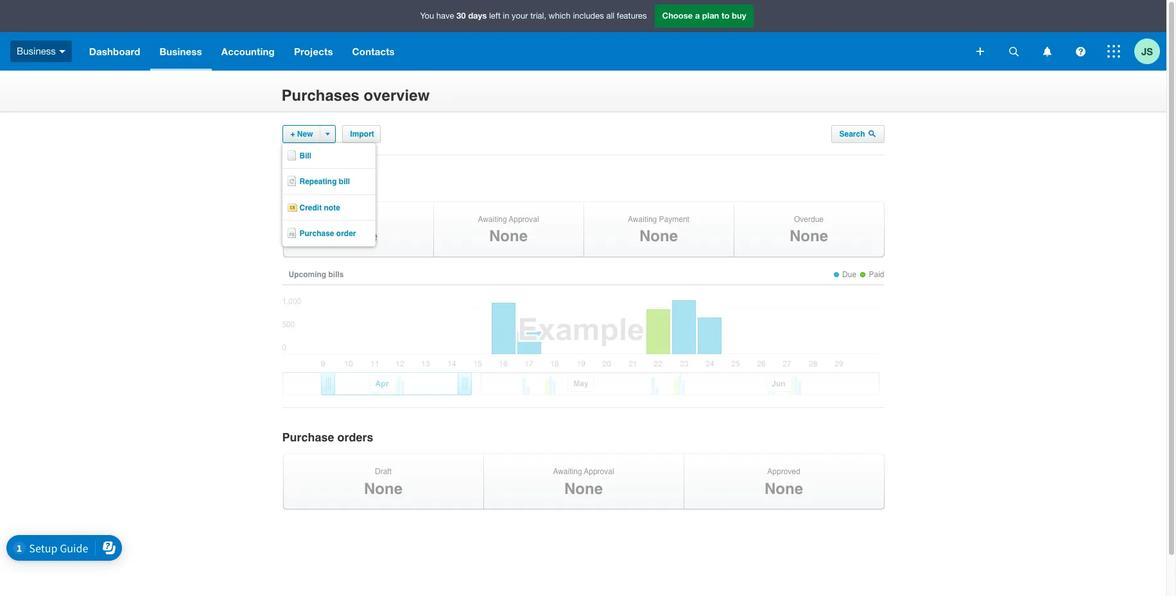 Task type: describe. For each thing, give the bounding box(es) containing it.
note
[[324, 203, 340, 212]]

choose a plan to buy
[[662, 10, 746, 21]]

overview
[[364, 87, 430, 105]]

contacts button
[[343, 32, 404, 71]]

dashboard link
[[80, 32, 150, 71]]

plan
[[702, 10, 719, 21]]

paid
[[869, 270, 884, 279]]

your
[[512, 11, 528, 21]]

due
[[842, 270, 857, 279]]

import link
[[342, 125, 380, 143]]

js
[[1141, 45, 1153, 57]]

search image
[[869, 130, 876, 137]]

+
[[291, 130, 295, 139]]

draft for none
[[375, 467, 392, 476]]

approval for payment
[[509, 215, 539, 224]]

banner containing js
[[0, 0, 1167, 71]]

contacts
[[352, 46, 395, 57]]

accounting
[[221, 46, 275, 57]]

which
[[549, 11, 571, 21]]

purchase order link
[[282, 221, 375, 246]]

have
[[436, 11, 454, 21]]

payment
[[659, 215, 689, 224]]

awaiting payment none
[[628, 215, 689, 245]]

choose
[[662, 10, 693, 21]]

svg image inside business popup button
[[59, 50, 65, 53]]

you
[[420, 11, 434, 21]]

repeating
[[299, 177, 337, 186]]

approved
[[767, 467, 800, 476]]

purchase orders
[[282, 431, 373, 444]]

upcoming bills
[[289, 270, 344, 279]]

awaiting approval none for payment
[[478, 215, 539, 245]]

30
[[457, 10, 466, 21]]

bill
[[299, 152, 311, 160]]

credit note link
[[282, 195, 375, 221]]

dashboard
[[89, 46, 140, 57]]

purchase order
[[299, 229, 356, 238]]

trial,
[[530, 11, 546, 21]]

approved none
[[765, 467, 803, 498]]

awaiting for payment
[[478, 215, 507, 224]]

bill link
[[282, 143, 375, 169]]

projects button
[[284, 32, 343, 71]]

draft none for none
[[364, 467, 403, 498]]

all
[[606, 11, 615, 21]]

awaiting inside awaiting payment none
[[628, 215, 657, 224]]

awaiting for none
[[553, 467, 582, 476]]

overdue none
[[790, 215, 828, 245]]

left
[[489, 11, 501, 21]]



Task type: vqa. For each thing, say whether or not it's contained in the screenshot.
Choose a plan to buy
yes



Task type: locate. For each thing, give the bounding box(es) containing it.
new
[[297, 130, 313, 139]]

days
[[468, 10, 487, 21]]

draft none down the orders
[[364, 467, 403, 498]]

1 horizontal spatial business
[[160, 46, 202, 57]]

business
[[17, 45, 56, 56], [160, 46, 202, 57]]

in
[[503, 11, 509, 21]]

1 vertical spatial draft
[[375, 467, 392, 476]]

1 horizontal spatial approval
[[584, 467, 614, 476]]

0 horizontal spatial awaiting
[[478, 215, 507, 224]]

1 horizontal spatial awaiting
[[553, 467, 582, 476]]

purchase down credit note
[[299, 229, 334, 238]]

navigation containing dashboard
[[80, 32, 967, 71]]

business button
[[150, 32, 212, 71]]

business inside popup button
[[17, 45, 56, 56]]

banner
[[0, 0, 1167, 71]]

business button
[[0, 32, 80, 71]]

repeating bill link
[[282, 169, 375, 195]]

approval for none
[[584, 467, 614, 476]]

+ new link
[[282, 125, 335, 143]]

1 vertical spatial purchase
[[282, 431, 334, 444]]

search
[[839, 130, 867, 139]]

1 vertical spatial awaiting approval none
[[553, 467, 614, 498]]

0 vertical spatial draft
[[350, 215, 367, 224]]

0 horizontal spatial draft
[[350, 215, 367, 224]]

0 vertical spatial purchase
[[299, 229, 334, 238]]

features
[[617, 11, 647, 21]]

to
[[722, 10, 730, 21]]

credit
[[299, 203, 322, 212]]

1 horizontal spatial draft
[[375, 467, 392, 476]]

awaiting approval none for none
[[553, 467, 614, 498]]

awaiting
[[478, 215, 507, 224], [628, 215, 657, 224], [553, 467, 582, 476]]

buy
[[732, 10, 746, 21]]

purchases
[[282, 87, 359, 105]]

svg image
[[1107, 45, 1120, 58], [1009, 47, 1019, 56], [1043, 47, 1051, 56], [1076, 47, 1085, 56], [59, 50, 65, 53]]

upcoming
[[289, 270, 326, 279]]

draft none down note
[[339, 215, 377, 245]]

none inside awaiting payment none
[[639, 227, 678, 245]]

you have 30 days left in your trial, which includes all features
[[420, 10, 647, 21]]

draft none
[[339, 215, 377, 245], [364, 467, 403, 498]]

business inside dropdown button
[[160, 46, 202, 57]]

credit note
[[299, 203, 340, 212]]

order
[[336, 229, 356, 238]]

projects
[[294, 46, 333, 57]]

bills
[[328, 270, 344, 279]]

none
[[339, 227, 377, 245], [489, 227, 528, 245], [639, 227, 678, 245], [790, 227, 828, 245], [364, 480, 403, 498], [564, 480, 603, 498], [765, 480, 803, 498]]

purchase for purchase orders
[[282, 431, 334, 444]]

draft for payment
[[350, 215, 367, 224]]

1 vertical spatial approval
[[584, 467, 614, 476]]

draft
[[350, 215, 367, 224], [375, 467, 392, 476]]

purchase left the orders
[[282, 431, 334, 444]]

includes
[[573, 11, 604, 21]]

awaiting approval none
[[478, 215, 539, 245], [553, 467, 614, 498]]

purchases overview
[[282, 87, 430, 105]]

import
[[350, 130, 374, 139]]

navigation
[[80, 32, 967, 71]]

purchase
[[299, 229, 334, 238], [282, 431, 334, 444]]

0 horizontal spatial approval
[[509, 215, 539, 224]]

search link
[[831, 125, 884, 143]]

orders
[[337, 431, 373, 444]]

js button
[[1134, 32, 1167, 71]]

purchase for purchase order
[[299, 229, 334, 238]]

overdue
[[794, 215, 824, 224]]

+ new
[[291, 130, 313, 139]]

repeating bill
[[299, 177, 350, 186]]

bills
[[282, 178, 307, 191]]

0 vertical spatial awaiting approval none
[[478, 215, 539, 245]]

2 horizontal spatial awaiting
[[628, 215, 657, 224]]

a
[[695, 10, 700, 21]]

1 horizontal spatial awaiting approval none
[[553, 467, 614, 498]]

svg image
[[976, 48, 984, 55]]

approval
[[509, 215, 539, 224], [584, 467, 614, 476]]

draft none for payment
[[339, 215, 377, 245]]

bill
[[339, 177, 350, 186]]

0 horizontal spatial business
[[17, 45, 56, 56]]

0 horizontal spatial awaiting approval none
[[478, 215, 539, 245]]

0 vertical spatial approval
[[509, 215, 539, 224]]

accounting button
[[212, 32, 284, 71]]

1 vertical spatial draft none
[[364, 467, 403, 498]]

0 vertical spatial draft none
[[339, 215, 377, 245]]



